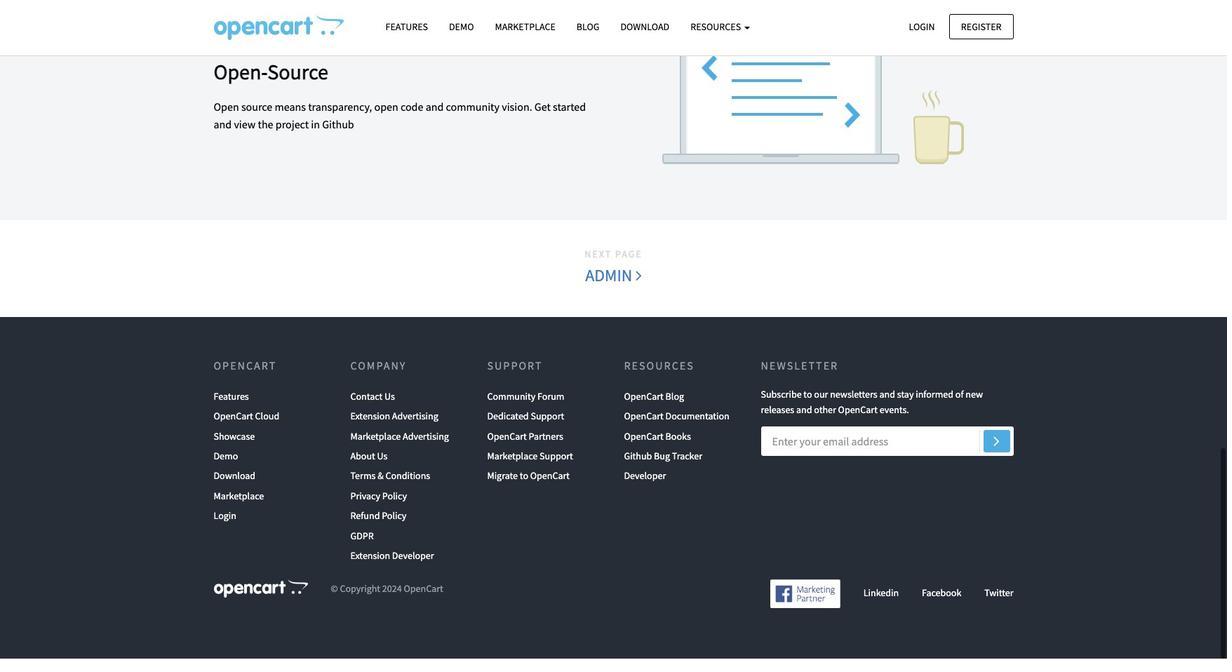 Task type: describe. For each thing, give the bounding box(es) containing it.
features link for opencart cloud
[[214, 388, 249, 408]]

us for contact us
[[385, 391, 395, 404]]

2024
[[382, 584, 402, 597]]

community forum link
[[487, 388, 564, 408]]

tracker
[[672, 451, 702, 464]]

extension developer link
[[350, 547, 434, 567]]

contact us link
[[350, 388, 395, 408]]

register
[[961, 20, 1002, 33]]

vision.
[[502, 101, 532, 115]]

github bug tracker link
[[624, 448, 702, 468]]

support for dedicated
[[531, 411, 564, 424]]

new
[[966, 389, 983, 402]]

marketplace support
[[487, 451, 573, 464]]

next
[[585, 249, 612, 262]]

community
[[446, 101, 500, 115]]

0 vertical spatial support
[[487, 360, 543, 374]]

terms & conditions
[[350, 471, 430, 484]]

events.
[[880, 405, 909, 418]]

about us link
[[350, 448, 388, 468]]

opencart - features image
[[214, 15, 343, 40]]

1 vertical spatial demo link
[[214, 448, 238, 468]]

opencart inside subscribe to our newsletters and stay informed of new releases and other opencart events.
[[838, 405, 878, 418]]

subscribe
[[761, 389, 802, 402]]

opencart for opencart partners
[[487, 431, 527, 444]]

opencart right 2024
[[404, 584, 443, 597]]

opencart for opencart cloud
[[214, 411, 253, 424]]

migrate to opencart link
[[487, 468, 570, 488]]

dedicated
[[487, 411, 529, 424]]

started
[[553, 101, 586, 115]]

policy for refund policy
[[382, 511, 407, 524]]

0 vertical spatial resources
[[691, 20, 743, 33]]

demo for demo link to the bottom
[[214, 451, 238, 464]]

other
[[814, 405, 836, 418]]

informed
[[916, 389, 954, 402]]

marketplace advertising
[[350, 431, 449, 444]]

marketplace advertising link
[[350, 428, 449, 448]]

opencart image
[[214, 581, 308, 599]]

about us
[[350, 451, 388, 464]]

Enter your email address text field
[[761, 428, 1014, 458]]

0 horizontal spatial marketplace link
[[214, 488, 264, 507]]

in
[[311, 119, 320, 133]]

opencart partners
[[487, 431, 563, 444]]

angle right image
[[636, 268, 642, 285]]

1 vertical spatial resources
[[624, 360, 694, 374]]

forum
[[538, 391, 564, 404]]

newsletters
[[830, 389, 878, 402]]

open
[[374, 101, 398, 115]]

opencart for opencart documentation
[[624, 411, 664, 424]]

page
[[615, 249, 642, 262]]

0 horizontal spatial login link
[[214, 507, 236, 527]]

showcase
[[214, 431, 255, 444]]

1 horizontal spatial demo link
[[439, 15, 484, 39]]

advertising for marketplace advertising
[[403, 431, 449, 444]]

advertising for extension advertising
[[392, 411, 438, 424]]

github inside github bug tracker "link"
[[624, 451, 652, 464]]

contact us
[[350, 391, 395, 404]]

our
[[814, 389, 828, 402]]

means
[[275, 101, 306, 115]]

showcase link
[[214, 428, 255, 448]]

linkedin link
[[864, 588, 899, 601]]

1 horizontal spatial blog
[[666, 391, 684, 404]]

to for migrate
[[520, 471, 528, 484]]

refund policy link
[[350, 507, 407, 527]]

opencart for opencart
[[214, 360, 277, 374]]

bug
[[654, 451, 670, 464]]

copyright
[[340, 584, 380, 597]]

marketplace for marketplace link to the left
[[214, 491, 264, 504]]

dedicated support
[[487, 411, 564, 424]]

conditions
[[386, 471, 430, 484]]

features for opencart cloud
[[214, 391, 249, 404]]

support for marketplace
[[540, 451, 573, 464]]

migrate to opencart
[[487, 471, 570, 484]]

privacy policy
[[350, 491, 407, 504]]

download for blog
[[621, 20, 670, 33]]

©
[[331, 584, 338, 597]]

terms
[[350, 471, 376, 484]]

subscribe to our newsletters and stay informed of new releases and other opencart events.
[[761, 389, 983, 418]]

features link for demo
[[375, 15, 439, 39]]

refund policy
[[350, 511, 407, 524]]

documentation
[[666, 411, 730, 424]]

opencart books link
[[624, 428, 691, 448]]

0 horizontal spatial blog
[[577, 20, 600, 33]]

extension advertising link
[[350, 408, 438, 428]]

resources link
[[680, 15, 761, 39]]

open-source
[[214, 60, 328, 86]]

opencart books
[[624, 431, 691, 444]]

opencart blog link
[[624, 388, 684, 408]]

opencart cloud link
[[214, 408, 279, 428]]

twitter
[[985, 588, 1014, 601]]

company
[[350, 360, 407, 374]]

community forum
[[487, 391, 564, 404]]

gdpr link
[[350, 527, 374, 547]]

0 vertical spatial login
[[909, 20, 935, 33]]

© copyright 2024 opencart
[[331, 584, 443, 597]]

1 horizontal spatial login link
[[897, 14, 947, 39]]

extension advertising
[[350, 411, 438, 424]]

marketplace support link
[[487, 448, 573, 468]]

demo for rightmost demo link
[[449, 20, 474, 33]]

marketplace for marketplace support
[[487, 451, 538, 464]]



Task type: vqa. For each thing, say whether or not it's contained in the screenshot.
Register link
yes



Task type: locate. For each thing, give the bounding box(es) containing it.
policy
[[382, 491, 407, 504], [382, 511, 407, 524]]

0 vertical spatial blog
[[577, 20, 600, 33]]

0 vertical spatial download link
[[610, 15, 680, 39]]

community
[[487, 391, 536, 404]]

support inside dedicated support link
[[531, 411, 564, 424]]

register link
[[949, 14, 1014, 39]]

github up developer link
[[624, 451, 652, 464]]

to for subscribe
[[804, 389, 812, 402]]

0 horizontal spatial login
[[214, 511, 236, 524]]

1 vertical spatial extension
[[350, 551, 390, 563]]

1 vertical spatial login link
[[214, 507, 236, 527]]

0 horizontal spatial demo
[[214, 451, 238, 464]]

developer down bug
[[624, 471, 666, 484]]

support up the partners
[[531, 411, 564, 424]]

1 vertical spatial download link
[[214, 468, 256, 488]]

0 horizontal spatial demo link
[[214, 448, 238, 468]]

support up community
[[487, 360, 543, 374]]

extension for extension developer
[[350, 551, 390, 563]]

us up extension advertising
[[385, 391, 395, 404]]

1 vertical spatial to
[[520, 471, 528, 484]]

policy inside privacy policy 'link'
[[382, 491, 407, 504]]

opencart blog
[[624, 391, 684, 404]]

developer up 2024
[[392, 551, 434, 563]]

download down showcase link
[[214, 471, 256, 484]]

0 vertical spatial demo link
[[439, 15, 484, 39]]

advertising up marketplace advertising
[[392, 411, 438, 424]]

extension down 'gdpr' 'link'
[[350, 551, 390, 563]]

facebook link
[[922, 588, 962, 601]]

support
[[487, 360, 543, 374], [531, 411, 564, 424], [540, 451, 573, 464]]

policy down terms & conditions link
[[382, 491, 407, 504]]

project
[[276, 119, 309, 133]]

newsletter
[[761, 360, 839, 374]]

1 vertical spatial us
[[377, 451, 388, 464]]

2 extension from the top
[[350, 551, 390, 563]]

to
[[804, 389, 812, 402], [520, 471, 528, 484]]

opencart inside 'link'
[[624, 411, 664, 424]]

cloud
[[255, 411, 279, 424]]

download for demo
[[214, 471, 256, 484]]

1 extension from the top
[[350, 411, 390, 424]]

to left our
[[804, 389, 812, 402]]

0 horizontal spatial github
[[322, 119, 354, 133]]

source
[[241, 101, 272, 115]]

releases
[[761, 405, 794, 418]]

opencart up bug
[[624, 431, 664, 444]]

0 vertical spatial policy
[[382, 491, 407, 504]]

0 horizontal spatial to
[[520, 471, 528, 484]]

1 vertical spatial github
[[624, 451, 652, 464]]

support down the partners
[[540, 451, 573, 464]]

migrate
[[487, 471, 518, 484]]

policy for privacy policy
[[382, 491, 407, 504]]

us for about us
[[377, 451, 388, 464]]

1 horizontal spatial to
[[804, 389, 812, 402]]

1 horizontal spatial download link
[[610, 15, 680, 39]]

0 vertical spatial github
[[322, 119, 354, 133]]

facebook
[[922, 588, 962, 601]]

1 vertical spatial developer
[[392, 551, 434, 563]]

transparency,
[[308, 101, 372, 115]]

features for demo
[[386, 20, 428, 33]]

extension down contact us link
[[350, 411, 390, 424]]

&
[[378, 471, 384, 484]]

0 vertical spatial features link
[[375, 15, 439, 39]]

marketplace link
[[484, 15, 566, 39], [214, 488, 264, 507]]

terms & conditions link
[[350, 468, 430, 488]]

contact
[[350, 391, 383, 404]]

of
[[956, 389, 964, 402]]

gdpr
[[350, 531, 374, 543]]

open source means transparency, open code and community vision. get started and view the project in github
[[214, 101, 586, 133]]

dedicated support link
[[487, 408, 564, 428]]

opencart down dedicated
[[487, 431, 527, 444]]

opencart down newsletters
[[838, 405, 878, 418]]

marketplace left blog link
[[495, 20, 556, 33]]

opencart down opencart blog link
[[624, 411, 664, 424]]

0 vertical spatial features
[[386, 20, 428, 33]]

download link for demo
[[214, 468, 256, 488]]

1 horizontal spatial download
[[621, 20, 670, 33]]

to down "marketplace support" link
[[520, 471, 528, 484]]

opencart for opencart blog
[[624, 391, 664, 404]]

partners
[[529, 431, 563, 444]]

support inside "marketplace support" link
[[540, 451, 573, 464]]

about
[[350, 451, 375, 464]]

and
[[426, 101, 444, 115], [214, 119, 232, 133], [880, 389, 895, 402], [796, 405, 812, 418]]

0 vertical spatial demo
[[449, 20, 474, 33]]

and right code
[[426, 101, 444, 115]]

admin
[[585, 266, 636, 287]]

privacy policy link
[[350, 488, 407, 507]]

developer link
[[624, 468, 666, 488]]

marketplace
[[495, 20, 556, 33], [350, 431, 401, 444], [487, 451, 538, 464], [214, 491, 264, 504]]

marketplace up about us
[[350, 431, 401, 444]]

extension developer
[[350, 551, 434, 563]]

to inside subscribe to our newsletters and stay informed of new releases and other opencart events.
[[804, 389, 812, 402]]

0 horizontal spatial features
[[214, 391, 249, 404]]

0 horizontal spatial developer
[[392, 551, 434, 563]]

resources
[[691, 20, 743, 33], [624, 360, 694, 374]]

extension for extension advertising
[[350, 411, 390, 424]]

demo link
[[439, 15, 484, 39], [214, 448, 238, 468]]

the
[[258, 119, 273, 133]]

0 horizontal spatial download link
[[214, 468, 256, 488]]

marketplace up migrate
[[487, 451, 538, 464]]

0 horizontal spatial features link
[[214, 388, 249, 408]]

us right about
[[377, 451, 388, 464]]

marketplace for the rightmost marketplace link
[[495, 20, 556, 33]]

1 horizontal spatial features link
[[375, 15, 439, 39]]

privacy
[[350, 491, 380, 504]]

get
[[535, 101, 551, 115]]

admin link
[[585, 264, 643, 290]]

0 vertical spatial developer
[[624, 471, 666, 484]]

opencart cloud
[[214, 411, 279, 424]]

2 vertical spatial support
[[540, 451, 573, 464]]

opencart up opencart documentation
[[624, 391, 664, 404]]

2 policy from the top
[[382, 511, 407, 524]]

github inside the open source means transparency, open code and community vision. get started and view the project in github
[[322, 119, 354, 133]]

developer
[[624, 471, 666, 484], [392, 551, 434, 563]]

1 horizontal spatial developer
[[624, 471, 666, 484]]

opencart up opencart cloud
[[214, 360, 277, 374]]

0 vertical spatial advertising
[[392, 411, 438, 424]]

download link
[[610, 15, 680, 39], [214, 468, 256, 488]]

opencart down "marketplace support" link
[[530, 471, 570, 484]]

features link
[[375, 15, 439, 39], [214, 388, 249, 408]]

1 horizontal spatial github
[[624, 451, 652, 464]]

1 vertical spatial demo
[[214, 451, 238, 464]]

advertising
[[392, 411, 438, 424], [403, 431, 449, 444]]

open
[[214, 101, 239, 115]]

1 vertical spatial policy
[[382, 511, 407, 524]]

refund
[[350, 511, 380, 524]]

opencart for opencart books
[[624, 431, 664, 444]]

stay
[[897, 389, 914, 402]]

code
[[401, 101, 423, 115]]

1 horizontal spatial login
[[909, 20, 935, 33]]

login
[[909, 20, 935, 33], [214, 511, 236, 524]]

books
[[666, 431, 691, 444]]

angle right image
[[994, 434, 1000, 451]]

0 vertical spatial marketplace link
[[484, 15, 566, 39]]

1 vertical spatial support
[[531, 411, 564, 424]]

1 vertical spatial features
[[214, 391, 249, 404]]

policy inside refund policy link
[[382, 511, 407, 524]]

advertising down extension advertising link
[[403, 431, 449, 444]]

0 vertical spatial to
[[804, 389, 812, 402]]

0 vertical spatial us
[[385, 391, 395, 404]]

marketplace down showcase link
[[214, 491, 264, 504]]

0 vertical spatial extension
[[350, 411, 390, 424]]

opencart up showcase
[[214, 411, 253, 424]]

marketplace for marketplace advertising
[[350, 431, 401, 444]]

github down transparency,
[[322, 119, 354, 133]]

0 vertical spatial download
[[621, 20, 670, 33]]

linkedin
[[864, 588, 899, 601]]

next page
[[585, 249, 642, 262]]

to inside 'migrate to opencart' link
[[520, 471, 528, 484]]

features
[[386, 20, 428, 33], [214, 391, 249, 404]]

twitter link
[[985, 588, 1014, 601]]

open source image
[[624, 4, 1003, 187]]

opencart inside "link"
[[214, 411, 253, 424]]

1 vertical spatial blog
[[666, 391, 684, 404]]

open-
[[214, 60, 267, 86]]

0 horizontal spatial download
[[214, 471, 256, 484]]

and down open
[[214, 119, 232, 133]]

opencart documentation link
[[624, 408, 730, 428]]

us
[[385, 391, 395, 404], [377, 451, 388, 464]]

1 vertical spatial advertising
[[403, 431, 449, 444]]

1 vertical spatial features link
[[214, 388, 249, 408]]

1 horizontal spatial features
[[386, 20, 428, 33]]

1 vertical spatial download
[[214, 471, 256, 484]]

1 vertical spatial login
[[214, 511, 236, 524]]

download link for blog
[[610, 15, 680, 39]]

0 vertical spatial login link
[[897, 14, 947, 39]]

1 policy from the top
[[382, 491, 407, 504]]

1 horizontal spatial demo
[[449, 20, 474, 33]]

github bug tracker
[[624, 451, 702, 464]]

opencart documentation
[[624, 411, 730, 424]]

facebook marketing partner image
[[770, 581, 841, 610]]

blog link
[[566, 15, 610, 39]]

and up 'events.' in the right of the page
[[880, 389, 895, 402]]

and left other
[[796, 405, 812, 418]]

1 horizontal spatial marketplace link
[[484, 15, 566, 39]]

policy down privacy policy 'link'
[[382, 511, 407, 524]]

view
[[234, 119, 256, 133]]

download right blog link
[[621, 20, 670, 33]]

1 vertical spatial marketplace link
[[214, 488, 264, 507]]



